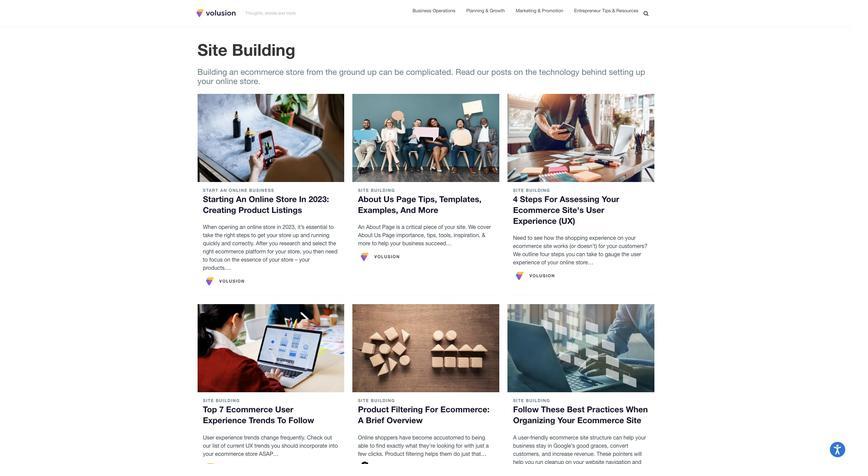Task type: vqa. For each thing, say whether or not it's contained in the screenshot.


Task type: describe. For each thing, give the bounding box(es) containing it.
structure
[[590, 434, 612, 440]]

our inside the building an ecommerce store from the ground up can be complicated. read our posts on the technology behind setting up your online store.
[[477, 67, 489, 76]]

volusion for starting an online store in 2023: creating product listings
[[219, 279, 245, 284]]

examples,
[[358, 205, 398, 215]]

site building
[[197, 40, 295, 59]]

about inside site building about us page tips, templates, examples, and more
[[358, 194, 381, 204]]

platform
[[246, 248, 266, 255]]

1 vertical spatial experience
[[513, 259, 540, 265]]

in inside 'when opening an online store in 2023, it's essential to take the right steps to get your store up and running quickly and correctly. after you research and select the right ecommerce platform for your store, you then need to focus on the essence of your store – your products.…'
[[277, 224, 281, 230]]

entrepreneur
[[574, 8, 601, 13]]

0 horizontal spatial just
[[462, 451, 470, 457]]

more.
[[286, 11, 297, 16]]

7
[[219, 405, 224, 414]]

to left see at the right bottom of page
[[528, 235, 533, 241]]

and down it's
[[301, 232, 310, 238]]

site building about us page tips, templates, examples, and more
[[358, 188, 482, 215]]

succeed…
[[426, 240, 452, 246]]

become
[[413, 434, 432, 440]]

building an ecommerce store from the ground up can be complicated. read our posts on the technology behind setting up your online store.
[[197, 67, 645, 86]]

these inside 'a user-friendly ecommerce site structure can help your business stay in google's good graces, convert customers, and increase revenue. these pointers will help you run cleanup on your website navigation'
[[597, 451, 611, 457]]

more
[[358, 240, 370, 246]]

an inside the building an ecommerce store from the ground up can be complicated. read our posts on the technology behind setting up your online store.
[[229, 67, 238, 76]]

templates,
[[439, 194, 482, 204]]

to left gauge
[[599, 251, 604, 257]]

convert
[[610, 443, 628, 449]]

an
[[358, 224, 365, 230]]

need
[[325, 248, 338, 255]]

store,
[[288, 248, 301, 255]]

need
[[513, 235, 526, 241]]

to up running
[[329, 224, 334, 230]]

when inside site building follow these best practices when organizing your ecommerce site
[[626, 405, 648, 414]]

these inside site building follow these best practices when organizing your ecommerce site
[[541, 405, 565, 414]]

being
[[472, 434, 485, 440]]

in inside start an online business starting an online store in 2023: creating product listings
[[299, 194, 306, 204]]

0 vertical spatial trends
[[244, 434, 259, 440]]

planning & growth
[[466, 8, 505, 13]]

them
[[440, 451, 452, 457]]

to inside an about page is a critical piece of your site. we cover about us page importance, tips, tools, inspiration, & more to help your business succeed…
[[372, 240, 377, 246]]

(ux)
[[559, 216, 575, 225]]

overview
[[387, 416, 423, 425]]

will
[[634, 451, 642, 457]]

online inside 'when opening an online store in 2023, it's essential to take the right steps to get your store up and running quickly and correctly. after you research and select the right ecommerce platform for your store, you then need to focus on the essence of your store – your products.…'
[[247, 224, 262, 230]]

ecommerce inside the building an ecommerce store from the ground up can be complicated. read our posts on the technology behind setting up your online store.
[[241, 67, 284, 76]]

brief
[[366, 416, 384, 425]]

1 vertical spatial help
[[624, 434, 634, 440]]

site for site building follow these best practices when organizing your ecommerce site
[[513, 398, 524, 403]]

your inside site building 4 steps for assessing your ecommerce site's user experience (ux)
[[602, 194, 619, 204]]

4
[[513, 194, 518, 204]]

top 7 ecommerce user experience trends to follow image
[[197, 304, 344, 392]]

store down 2023,
[[279, 232, 291, 238]]

2 horizontal spatial experience
[[589, 235, 616, 241]]

online inside the building an ecommerce store from the ground up can be complicated. read our posts on the technology behind setting up your online store.
[[216, 76, 238, 86]]

a inside the site building product filtering for ecommerce: a brief overview
[[358, 416, 364, 425]]

frequently.
[[280, 434, 306, 440]]

importance,
[[396, 232, 425, 238]]

opening
[[218, 224, 238, 230]]

2023:
[[309, 194, 329, 204]]

ux
[[246, 443, 253, 449]]

building for site building about us page tips, templates, examples, and more
[[371, 188, 395, 193]]

site building top 7 ecommerce user experience trends to follow
[[203, 398, 314, 425]]

follow inside 'site building top 7 ecommerce user experience trends to follow'
[[289, 416, 314, 425]]

on inside need to see how the shopping experience on your ecommerce site works (or doesn't) for your customers? we outline four steps you can take to gauge the user experience of your online store…
[[618, 235, 624, 241]]

customers?
[[619, 243, 648, 249]]

listings
[[272, 205, 302, 215]]

planning & growth link
[[466, 7, 505, 15]]

piece
[[424, 224, 437, 230]]

research
[[279, 240, 300, 246]]

to up "with"
[[465, 434, 470, 440]]

can inside 'a user-friendly ecommerce site structure can help your business stay in google's good graces, convert customers, and increase revenue. these pointers will help you run cleanup on your website navigation'
[[613, 434, 622, 440]]

site inside need to see how the shopping experience on your ecommerce site works (or doesn't) for your customers? we outline four steps you can take to gauge the user experience of your online store…
[[543, 243, 552, 249]]

filtering
[[391, 405, 423, 414]]

a inside an about page is a critical piece of your site. we cover about us page importance, tips, tools, inspiration, & more to help your business succeed…
[[402, 224, 405, 230]]

ground
[[339, 67, 365, 76]]

posts
[[491, 67, 512, 76]]

store…
[[576, 259, 594, 265]]

running
[[311, 232, 329, 238]]

for inside 'when opening an online store in 2023, it's essential to take the right steps to get your store up and running quickly and correctly. after you research and select the right ecommerce platform for your store, you then need to focus on the essence of your store – your products.…'
[[267, 248, 274, 255]]

friendly
[[531, 434, 548, 440]]

check
[[307, 434, 323, 440]]

to left get
[[251, 232, 256, 238]]

operations
[[433, 8, 456, 13]]

store inside user experience trends change frequently. check out our list of current ux trends you should incorporate into your ecommerce store asap…
[[245, 451, 258, 457]]

us inside site building about us page tips, templates, examples, and more
[[384, 194, 394, 204]]

out
[[324, 434, 332, 440]]

for inside need to see how the shopping experience on your ecommerce site works (or doesn't) for your customers? we outline four steps you can take to gauge the user experience of your online store…
[[599, 243, 605, 249]]

user inside site building 4 steps for assessing your ecommerce site's user experience (ux)
[[586, 205, 605, 215]]

us inside an about page is a critical piece of your site. we cover about us page importance, tips, tools, inspiration, & more to help your business succeed…
[[374, 232, 381, 238]]

get
[[258, 232, 265, 238]]

stay
[[536, 443, 546, 449]]

1 horizontal spatial business
[[413, 8, 431, 13]]

good
[[577, 443, 589, 449]]

1 vertical spatial trends
[[254, 443, 270, 449]]

a inside 'a user-friendly ecommerce site structure can help your business stay in google's good graces, convert customers, and increase revenue. these pointers will help you run cleanup on your website navigation'
[[513, 434, 517, 440]]

user experience trends change frequently. check out our list of current ux trends you should incorporate into your ecommerce store asap…
[[203, 434, 338, 457]]

clicks.
[[368, 451, 384, 457]]

store left –
[[281, 257, 293, 263]]

with
[[464, 443, 474, 449]]

and right quickly
[[222, 240, 231, 246]]

revenue.
[[574, 451, 595, 457]]

follow these best practices when organizing your ecommerce site image
[[508, 304, 655, 392]]

do
[[454, 451, 460, 457]]

an right starting
[[236, 194, 247, 204]]

to left find
[[370, 443, 375, 449]]

stories
[[265, 11, 277, 16]]

help inside an about page is a critical piece of your site. we cover about us page importance, tips, tools, inspiration, & more to help your business succeed…
[[378, 240, 389, 246]]

user inside 'site building top 7 ecommerce user experience trends to follow'
[[275, 405, 294, 414]]

graces,
[[591, 443, 609, 449]]

4 steps for assessing your ecommerce site's user experience (ux) image
[[508, 94, 655, 182]]

open accessibe: accessibility options, statement and help image
[[834, 445, 842, 455]]

1 vertical spatial page
[[382, 224, 395, 230]]

steps inside 'when opening an online store in 2023, it's essential to take the right steps to get your store up and running quickly and correctly. after you research and select the right ecommerce platform for your store, you then need to focus on the essence of your store – your products.…'
[[236, 232, 250, 238]]

into
[[329, 443, 338, 449]]

2 vertical spatial help
[[513, 459, 524, 464]]

of inside user experience trends change frequently. check out our list of current ux trends you should incorporate into your ecommerce store asap…
[[221, 443, 226, 449]]

take inside need to see how the shopping experience on your ecommerce site works (or doesn't) for your customers? we outline four steps you can take to gauge the user experience of your online store…
[[587, 251, 597, 257]]

the left essence
[[232, 257, 240, 263]]

& left growth
[[486, 8, 489, 13]]

resources
[[616, 8, 638, 13]]

planning
[[466, 8, 484, 13]]

should
[[282, 443, 298, 449]]

online shoppers have become accustomed to being able to find exactly what they're looking for with just a few clicks. product filtering helps them do just that…
[[358, 434, 489, 457]]

online inside online shoppers have become accustomed to being able to find exactly what they're looking for with just a few clicks. product filtering helps them do just that…
[[358, 434, 374, 440]]

what
[[406, 443, 417, 449]]

inspiration,
[[454, 232, 480, 238]]

we inside need to see how the shopping experience on your ecommerce site works (or doesn't) for your customers? we outline four steps you can take to gauge the user experience of your online store…
[[513, 251, 521, 257]]

essential
[[306, 224, 327, 230]]

it's
[[298, 224, 304, 230]]

product inside start an online business starting an online store in 2023: creating product listings
[[238, 205, 269, 215]]

2 vertical spatial about
[[358, 232, 373, 238]]

business inside start an online business starting an online store in 2023: creating product listings
[[249, 188, 274, 193]]

site.
[[457, 224, 467, 230]]

search image
[[644, 10, 649, 16]]

& right tips
[[612, 8, 615, 13]]

list
[[212, 443, 219, 449]]

see
[[534, 235, 543, 241]]

& right "marketing"
[[538, 8, 541, 13]]

trends
[[249, 416, 275, 425]]

user
[[631, 251, 641, 257]]

the left technology on the top right of the page
[[525, 67, 537, 76]]

creating
[[203, 205, 236, 215]]

four
[[540, 251, 550, 257]]

(or
[[570, 243, 576, 249]]



Task type: locate. For each thing, give the bounding box(es) containing it.
find
[[376, 443, 385, 449]]

1 vertical spatial can
[[576, 251, 585, 257]]

volusion link for 4 steps for assessing your ecommerce site's user experience (ux)
[[513, 269, 555, 283]]

you inside 'a user-friendly ecommerce site structure can help your business stay in google's good graces, convert customers, and increase revenue. these pointers will help you run cleanup on your website navigation'
[[525, 459, 534, 464]]

you right after
[[269, 240, 278, 246]]

ecommerce inside site building 4 steps for assessing your ecommerce site's user experience (ux)
[[513, 205, 560, 215]]

0 horizontal spatial when
[[203, 224, 217, 230]]

critical
[[406, 224, 422, 230]]

ecommerce up trends
[[226, 405, 273, 414]]

promotion
[[542, 8, 563, 13]]

top
[[203, 405, 217, 414]]

0 vertical spatial product
[[238, 205, 269, 215]]

of inside need to see how the shopping experience on your ecommerce site works (or doesn't) for your customers? we outline four steps you can take to gauge the user experience of your online store…
[[541, 259, 546, 265]]

practices
[[587, 405, 624, 414]]

read
[[456, 67, 475, 76]]

us down examples,
[[374, 232, 381, 238]]

correctly.
[[232, 240, 254, 246]]

website
[[586, 459, 604, 464]]

1 horizontal spatial a
[[513, 434, 517, 440]]

product
[[238, 205, 269, 215], [358, 405, 389, 414], [385, 451, 404, 457]]

up inside 'when opening an online store in 2023, it's essential to take the right steps to get your store up and running quickly and correctly. after you research and select the right ecommerce platform for your store, you then need to focus on the essence of your store – your products.…'
[[293, 232, 299, 238]]

have
[[399, 434, 411, 440]]

0 horizontal spatial in
[[277, 224, 281, 230]]

technology
[[539, 67, 580, 76]]

0 vertical spatial we
[[468, 224, 476, 230]]

volusion link for starting an online store in 2023: creating product listings
[[203, 275, 245, 288]]

up down it's
[[293, 232, 299, 238]]

entrepreneur tips & resources link
[[574, 7, 638, 15]]

0 vertical spatial business
[[402, 240, 424, 246]]

site for site building top 7 ecommerce user experience trends to follow
[[203, 398, 214, 403]]

these up organizing
[[541, 405, 565, 414]]

page inside site building about us page tips, templates, examples, and more
[[396, 194, 416, 204]]

0 vertical spatial our
[[477, 67, 489, 76]]

2 vertical spatial page
[[382, 232, 395, 238]]

1 vertical spatial volusion
[[530, 273, 555, 278]]

2 horizontal spatial online
[[560, 259, 574, 265]]

store down ux
[[245, 451, 258, 457]]

1 horizontal spatial up
[[367, 67, 377, 76]]

change
[[261, 434, 279, 440]]

business inside an about page is a critical piece of your site. we cover about us page importance, tips, tools, inspiration, & more to help your business succeed…
[[402, 240, 424, 246]]

site inside 'site building top 7 ecommerce user experience trends to follow'
[[203, 398, 214, 403]]

site inside site building 4 steps for assessing your ecommerce site's user experience (ux)
[[513, 188, 524, 193]]

help right more
[[378, 240, 389, 246]]

0 horizontal spatial business
[[402, 240, 424, 246]]

2 vertical spatial product
[[385, 451, 404, 457]]

online down (or in the right bottom of the page
[[560, 259, 574, 265]]

on right focus
[[224, 257, 230, 263]]

just up 'that…'
[[476, 443, 484, 449]]

a left the user-
[[513, 434, 517, 440]]

experience inside 'site building top 7 ecommerce user experience trends to follow'
[[203, 416, 246, 425]]

we inside an about page is a critical piece of your site. we cover about us page importance, tips, tools, inspiration, & more to help your business succeed…
[[468, 224, 476, 230]]

1 vertical spatial we
[[513, 251, 521, 257]]

cover
[[478, 224, 491, 230]]

pointers
[[613, 451, 633, 457]]

store
[[286, 67, 304, 76], [263, 224, 275, 230], [279, 232, 291, 238], [281, 257, 293, 263], [245, 451, 258, 457]]

0 vertical spatial us
[[384, 194, 394, 204]]

right down opening
[[224, 232, 235, 238]]

to left focus
[[203, 257, 208, 263]]

business
[[413, 8, 431, 13], [249, 188, 274, 193]]

marketing & promotion link
[[516, 7, 563, 15]]

of inside 'when opening an online store in 2023, it's essential to take the right steps to get your store up and running quickly and correctly. after you research and select the right ecommerce platform for your store, you then need to focus on the essence of your store – your products.…'
[[263, 257, 267, 263]]

0 vertical spatial experience
[[513, 216, 557, 225]]

your inside the building an ecommerce store from the ground up can be complicated. read our posts on the technology behind setting up your online store.
[[197, 76, 214, 86]]

0 horizontal spatial your
[[558, 416, 575, 425]]

the left user
[[622, 251, 629, 257]]

site for site building
[[197, 40, 227, 59]]

experience inside site building 4 steps for assessing your ecommerce site's user experience (ux)
[[513, 216, 557, 225]]

gauge
[[605, 251, 620, 257]]

site down how
[[543, 243, 552, 249]]

right down quickly
[[203, 248, 214, 255]]

0 vertical spatial volusion
[[374, 254, 400, 259]]

1 vertical spatial steps
[[551, 251, 565, 257]]

online inside need to see how the shopping experience on your ecommerce site works (or doesn't) for your customers? we outline four steps you can take to gauge the user experience of your online store…
[[560, 259, 574, 265]]

our right read
[[477, 67, 489, 76]]

up right setting on the top of page
[[636, 67, 645, 76]]

1 vertical spatial our
[[203, 443, 211, 449]]

site for site building product filtering for ecommerce: a brief overview
[[358, 398, 369, 403]]

take
[[203, 232, 213, 238], [587, 251, 597, 257]]

1 horizontal spatial these
[[597, 451, 611, 457]]

and left select
[[302, 240, 311, 246]]

can inside need to see how the shopping experience on your ecommerce site works (or doesn't) for your customers? we outline four steps you can take to gauge the user experience of your online store…
[[576, 251, 585, 257]]

1 horizontal spatial right
[[224, 232, 235, 238]]

about up examples,
[[358, 194, 381, 204]]

0 vertical spatial steps
[[236, 232, 250, 238]]

for right filtering
[[425, 405, 438, 414]]

few
[[358, 451, 367, 457]]

building for site building
[[232, 40, 295, 59]]

about us page tips, templates, examples, and more image
[[353, 94, 500, 182]]

1 vertical spatial us
[[374, 232, 381, 238]]

user inside user experience trends change frequently. check out our list of current ux trends you should incorporate into your ecommerce store asap…
[[203, 434, 214, 440]]

1 vertical spatial user
[[275, 405, 294, 414]]

1 horizontal spatial volusion
[[374, 254, 400, 259]]

site inside 'a user-friendly ecommerce site structure can help your business stay in google's good graces, convert customers, and increase revenue. these pointers will help you run cleanup on your website navigation'
[[580, 434, 589, 440]]

take inside 'when opening an online store in 2023, it's essential to take the right steps to get your store up and running quickly and correctly. after you research and select the right ecommerce platform for your store, you then need to focus on the essence of your store – your products.…'
[[203, 232, 213, 238]]

site inside site building about us page tips, templates, examples, and more
[[358, 188, 369, 193]]

for inside online shoppers have become accustomed to being able to find exactly what they're looking for with just a few clicks. product filtering helps them do just that…
[[456, 443, 463, 449]]

take down doesn't)
[[587, 251, 597, 257]]

1 vertical spatial about
[[366, 224, 381, 230]]

they're
[[419, 443, 435, 449]]

ecommerce inside user experience trends change frequently. check out our list of current ux trends you should incorporate into your ecommerce store asap…
[[215, 451, 244, 457]]

your down the best
[[558, 416, 575, 425]]

1 vertical spatial a
[[513, 434, 517, 440]]

volusion down is
[[374, 254, 400, 259]]

store
[[276, 194, 297, 204]]

you left then
[[303, 248, 312, 255]]

0 horizontal spatial online
[[229, 188, 248, 193]]

business down the user-
[[513, 443, 535, 449]]

store left the from on the top left
[[286, 67, 304, 76]]

0 horizontal spatial right
[[203, 248, 214, 255]]

1 horizontal spatial steps
[[551, 251, 565, 257]]

0 vertical spatial these
[[541, 405, 565, 414]]

of up tools,
[[438, 224, 443, 230]]

experience inside user experience trends change frequently. check out our list of current ux trends you should incorporate into your ecommerce store asap…
[[216, 434, 243, 440]]

the up quickly
[[215, 232, 223, 238]]

just down "with"
[[462, 451, 470, 457]]

1 horizontal spatial follow
[[513, 405, 539, 414]]

0 vertical spatial experience
[[589, 235, 616, 241]]

building for site building follow these best practices when organizing your ecommerce site
[[526, 398, 550, 403]]

building inside the building an ecommerce store from the ground up can be complicated. read our posts on the technology behind setting up your online store.
[[197, 67, 227, 76]]

your
[[602, 194, 619, 204], [558, 416, 575, 425]]

0 horizontal spatial experience
[[216, 434, 243, 440]]

of inside an about page is a critical piece of your site. we cover about us page importance, tips, tools, inspiration, & more to help your business succeed…
[[438, 224, 443, 230]]

0 vertical spatial online
[[216, 76, 238, 86]]

follow inside site building follow these best practices when organizing your ecommerce site
[[513, 405, 539, 414]]

0 vertical spatial ecommerce
[[513, 205, 560, 215]]

up right ground
[[367, 67, 377, 76]]

0 vertical spatial your
[[602, 194, 619, 204]]

ecommerce down practices
[[577, 416, 624, 425]]

0 horizontal spatial up
[[293, 232, 299, 238]]

for up the do
[[456, 443, 463, 449]]

building for site building top 7 ecommerce user experience trends to follow
[[216, 398, 240, 403]]

1 horizontal spatial a
[[486, 443, 489, 449]]

need to see how the shopping experience on your ecommerce site works (or doesn't) for your customers? we outline four steps you can take to gauge the user experience of your online store…
[[513, 235, 648, 265]]

a inside online shoppers have become accustomed to being able to find exactly what they're looking for with just a few clicks. product filtering helps them do just that…
[[486, 443, 489, 449]]

google's
[[554, 443, 575, 449]]

0 horizontal spatial take
[[203, 232, 213, 238]]

1 horizontal spatial our
[[477, 67, 489, 76]]

experience up see at the right bottom of page
[[513, 216, 557, 225]]

business operations link
[[413, 7, 456, 15]]

ecommerce down correctly.
[[215, 248, 244, 255]]

of
[[438, 224, 443, 230], [263, 257, 267, 263], [541, 259, 546, 265], [221, 443, 226, 449]]

0 horizontal spatial these
[[541, 405, 565, 414]]

2 horizontal spatial in
[[548, 443, 552, 449]]

can left the "be" in the left top of the page
[[379, 67, 392, 76]]

building inside 'site building top 7 ecommerce user experience trends to follow'
[[216, 398, 240, 403]]

1 vertical spatial these
[[597, 451, 611, 457]]

1 horizontal spatial in
[[299, 194, 306, 204]]

and
[[278, 11, 285, 16], [401, 205, 416, 215], [301, 232, 310, 238], [222, 240, 231, 246], [302, 240, 311, 246], [542, 451, 551, 457]]

volusion for about us page tips, templates, examples, and more
[[374, 254, 400, 259]]

0 vertical spatial page
[[396, 194, 416, 204]]

a
[[358, 416, 364, 425], [513, 434, 517, 440]]

an up starting
[[220, 188, 227, 193]]

filtering
[[406, 451, 424, 457]]

to right more
[[372, 240, 377, 246]]

an inside 'when opening an online store in 2023, it's essential to take the right steps to get your store up and running quickly and correctly. after you research and select the right ecommerce platform for your store, you then need to focus on the essence of your store – your products.…'
[[240, 224, 246, 230]]

1 horizontal spatial can
[[576, 251, 585, 257]]

page left is
[[382, 224, 395, 230]]

an left "store."
[[229, 67, 238, 76]]

0 horizontal spatial experience
[[203, 416, 246, 425]]

0 vertical spatial user
[[586, 205, 605, 215]]

organizing
[[513, 416, 555, 425]]

more
[[418, 205, 438, 215]]

1 vertical spatial online
[[249, 194, 274, 204]]

building for site building 4 steps for assessing your ecommerce site's user experience (ux)
[[526, 188, 550, 193]]

product up brief
[[358, 405, 389, 414]]

2023,
[[283, 224, 296, 230]]

store inside the building an ecommerce store from the ground up can be complicated. read our posts on the technology behind setting up your online store.
[[286, 67, 304, 76]]

online up starting
[[229, 188, 248, 193]]

and up critical
[[401, 205, 416, 215]]

0 vertical spatial help
[[378, 240, 389, 246]]

for inside site building 4 steps for assessing your ecommerce site's user experience (ux)
[[545, 194, 558, 204]]

when opening an online store in 2023, it's essential to take the right steps to get your store up and running quickly and correctly. after you research and select the right ecommerce platform for your store, you then need to focus on the essence of your store – your products.…
[[203, 224, 338, 271]]

2 vertical spatial user
[[203, 434, 214, 440]]

and left more.
[[278, 11, 285, 16]]

business inside 'a user-friendly ecommerce site structure can help your business stay in google's good graces, convert customers, and increase revenue. these pointers will help you run cleanup on your website navigation'
[[513, 443, 535, 449]]

site for site building 4 steps for assessing your ecommerce site's user experience (ux)
[[513, 188, 524, 193]]

shopping
[[565, 235, 588, 241]]

looking
[[437, 443, 455, 449]]

your inside user experience trends change frequently. check out our list of current ux trends you should incorporate into your ecommerce store asap…
[[203, 451, 214, 457]]

cleanup
[[545, 459, 564, 464]]

ecommerce:
[[440, 405, 490, 414]]

thoughts, stories and more.
[[245, 11, 297, 16]]

when up quickly
[[203, 224, 217, 230]]

about up more
[[358, 232, 373, 238]]

page
[[396, 194, 416, 204], [382, 224, 395, 230], [382, 232, 395, 238]]

steps
[[236, 232, 250, 238], [551, 251, 565, 257]]

ecommerce inside need to see how the shopping experience on your ecommerce site works (or doesn't) for your customers? we outline four steps you can take to gauge the user experience of your online store…
[[513, 243, 542, 249]]

0 horizontal spatial user
[[203, 434, 214, 440]]

volusion link for about us page tips, templates, examples, and more
[[358, 250, 400, 264]]

volusion down four
[[530, 273, 555, 278]]

starting
[[203, 194, 234, 204]]

2 vertical spatial online
[[358, 434, 374, 440]]

on down increase
[[566, 459, 572, 464]]

our inside user experience trends change frequently. check out our list of current ux trends you should incorporate into your ecommerce store asap…
[[203, 443, 211, 449]]

for right steps at the top right
[[545, 194, 558, 204]]

you inside user experience trends change frequently. check out our list of current ux trends you should incorporate into your ecommerce store asap…
[[271, 443, 280, 449]]

incorporate
[[300, 443, 327, 449]]

can inside the building an ecommerce store from the ground up can be complicated. read our posts on the technology behind setting up your online store.
[[379, 67, 392, 76]]

0 vertical spatial in
[[299, 194, 306, 204]]

we left outline
[[513, 251, 521, 257]]

site's
[[562, 205, 584, 215]]

0 vertical spatial a
[[358, 416, 364, 425]]

volusion for 4 steps for assessing your ecommerce site's user experience (ux)
[[530, 273, 555, 278]]

you down (or in the right bottom of the page
[[566, 251, 575, 257]]

& inside an about page is a critical piece of your site. we cover about us page importance, tips, tools, inspiration, & more to help your business succeed…
[[482, 232, 485, 238]]

on inside the building an ecommerce store from the ground up can be complicated. read our posts on the technology behind setting up your online store.
[[514, 67, 523, 76]]

2 horizontal spatial volusion link
[[513, 269, 555, 283]]

for up gauge
[[599, 243, 605, 249]]

for inside the site building product filtering for ecommerce: a brief overview
[[425, 405, 438, 414]]

2 vertical spatial in
[[548, 443, 552, 449]]

volusion
[[374, 254, 400, 259], [530, 273, 555, 278], [219, 279, 245, 284]]

the right the from on the top left
[[325, 67, 337, 76]]

when right practices
[[626, 405, 648, 414]]

us up examples,
[[384, 194, 394, 204]]

products.…
[[203, 265, 232, 271]]

on inside 'a user-friendly ecommerce site structure can help your business stay in google's good graces, convert customers, and increase revenue. these pointers will help you run cleanup on your website navigation'
[[566, 459, 572, 464]]

and down stay in the right bottom of the page
[[542, 451, 551, 457]]

ecommerce down current
[[215, 451, 244, 457]]

store.
[[240, 76, 260, 86]]

0 vertical spatial site
[[543, 243, 552, 249]]

1 horizontal spatial we
[[513, 251, 521, 257]]

0 vertical spatial just
[[476, 443, 484, 449]]

customers,
[[513, 451, 540, 457]]

helps
[[425, 451, 438, 457]]

steps up correctly.
[[236, 232, 250, 238]]

1 vertical spatial right
[[203, 248, 214, 255]]

doesn't)
[[578, 243, 597, 249]]

for down after
[[267, 248, 274, 255]]

building inside site building about us page tips, templates, examples, and more
[[371, 188, 395, 193]]

0 horizontal spatial ecommerce
[[226, 405, 273, 414]]

site
[[197, 40, 227, 59], [358, 188, 369, 193], [513, 188, 524, 193], [203, 398, 214, 403], [358, 398, 369, 403], [513, 398, 524, 403], [627, 416, 641, 425]]

0 horizontal spatial us
[[374, 232, 381, 238]]

2 horizontal spatial up
[[636, 67, 645, 76]]

marketing
[[516, 8, 537, 13]]

growth
[[490, 8, 505, 13]]

product inside online shoppers have become accustomed to being able to find exactly what they're looking for with just a few clicks. product filtering helps them do just that…
[[385, 451, 404, 457]]

follow
[[513, 405, 539, 414], [289, 416, 314, 425]]

ecommerce inside 'a user-friendly ecommerce site structure can help your business stay in google's good graces, convert customers, and increase revenue. these pointers will help you run cleanup on your website navigation'
[[550, 434, 579, 440]]

1 vertical spatial a
[[486, 443, 489, 449]]

experience up doesn't)
[[589, 235, 616, 241]]

asap…
[[259, 451, 279, 457]]

1 vertical spatial product
[[358, 405, 389, 414]]

2 horizontal spatial volusion
[[530, 273, 555, 278]]

2 vertical spatial online
[[560, 259, 574, 265]]

and inside site building about us page tips, templates, examples, and more
[[401, 205, 416, 215]]

these down graces,
[[597, 451, 611, 457]]

1 vertical spatial just
[[462, 451, 470, 457]]

tips
[[602, 8, 611, 13]]

on up the customers?
[[618, 235, 624, 241]]

business up 'listings'
[[249, 188, 274, 193]]

on
[[514, 67, 523, 76], [618, 235, 624, 241], [224, 257, 230, 263], [566, 459, 572, 464]]

store up get
[[263, 224, 275, 230]]

in inside 'a user-friendly ecommerce site structure can help your business stay in google's good graces, convert customers, and increase revenue. these pointers will help you run cleanup on your website navigation'
[[548, 443, 552, 449]]

our left list
[[203, 443, 211, 449]]

your
[[197, 76, 214, 86], [445, 224, 455, 230], [267, 232, 278, 238], [625, 235, 636, 241], [390, 240, 401, 246], [607, 243, 617, 249], [275, 248, 286, 255], [269, 257, 280, 263], [299, 257, 310, 263], [548, 259, 558, 265], [636, 434, 646, 440], [203, 451, 214, 457], [573, 459, 584, 464]]

help down customers,
[[513, 459, 524, 464]]

site building follow these best practices when organizing your ecommerce site
[[513, 398, 648, 425]]

you inside need to see how the shopping experience on your ecommerce site works (or doesn't) for your customers? we outline four steps you can take to gauge the user experience of your online store…
[[566, 251, 575, 257]]

1 horizontal spatial take
[[587, 251, 597, 257]]

to right trends
[[277, 416, 286, 425]]

our
[[477, 67, 489, 76], [203, 443, 211, 449]]

1 vertical spatial your
[[558, 416, 575, 425]]

a up 'that…'
[[486, 443, 489, 449]]

product filtering for ecommerce: a brief overview image
[[353, 304, 500, 392]]

experience down 7
[[203, 416, 246, 425]]

to inside 'site building top 7 ecommerce user experience trends to follow'
[[277, 416, 286, 425]]

0 vertical spatial when
[[203, 224, 217, 230]]

and inside 'a user-friendly ecommerce site structure can help your business stay in google's good graces, convert customers, and increase revenue. these pointers will help you run cleanup on your website navigation'
[[542, 451, 551, 457]]

the up need
[[328, 240, 336, 246]]

starting an online store in 2023: creating product listings image
[[197, 94, 344, 182]]

help up 'convert' on the right bottom
[[624, 434, 634, 440]]

building inside site building follow these best practices when organizing your ecommerce site
[[526, 398, 550, 403]]

2 vertical spatial volusion
[[219, 279, 245, 284]]

the up works
[[556, 235, 564, 241]]

site building 4 steps for assessing your ecommerce site's user experience (ux)
[[513, 188, 619, 225]]

1 vertical spatial when
[[626, 405, 648, 414]]

business operations
[[413, 8, 456, 13]]

exactly
[[387, 443, 404, 449]]

site
[[543, 243, 552, 249], [580, 434, 589, 440]]

business down importance,
[[402, 240, 424, 246]]

an right opening
[[240, 224, 246, 230]]

online left store
[[249, 194, 274, 204]]

can
[[379, 67, 392, 76], [576, 251, 585, 257], [613, 434, 622, 440]]

take up quickly
[[203, 232, 213, 238]]

in left 2023: at the top
[[299, 194, 306, 204]]

is
[[396, 224, 400, 230]]

behind
[[582, 67, 607, 76]]

2 horizontal spatial online
[[358, 434, 374, 440]]

site building product filtering for ecommerce: a brief overview
[[358, 398, 490, 425]]

ecommerce inside site building follow these best practices when organizing your ecommerce site
[[577, 416, 624, 425]]

ecommerce inside 'when opening an online store in 2023, it's essential to take the right steps to get your store up and running quickly and correctly. after you research and select the right ecommerce platform for your store, you then need to focus on the essence of your store – your products.…'
[[215, 248, 244, 255]]

volusion link down more
[[358, 250, 400, 264]]

0 horizontal spatial business
[[249, 188, 274, 193]]

1 horizontal spatial help
[[513, 459, 524, 464]]

trends up asap…
[[254, 443, 270, 449]]

1 vertical spatial business
[[513, 443, 535, 449]]

1 horizontal spatial when
[[626, 405, 648, 414]]

0 horizontal spatial help
[[378, 240, 389, 246]]

building inside the site building product filtering for ecommerce: a brief overview
[[371, 398, 395, 403]]

essence
[[241, 257, 261, 263]]

ecommerce up google's
[[550, 434, 579, 440]]

& down cover
[[482, 232, 485, 238]]

1 horizontal spatial volusion link
[[358, 250, 400, 264]]

0 horizontal spatial our
[[203, 443, 211, 449]]

site for site building about us page tips, templates, examples, and more
[[358, 188, 369, 193]]

steps inside need to see how the shopping experience on your ecommerce site works (or doesn't) for your customers? we outline four steps you can take to gauge the user experience of your online store…
[[551, 251, 565, 257]]

steps down works
[[551, 251, 565, 257]]

on right posts
[[514, 67, 523, 76]]

after
[[256, 240, 268, 246]]

0 vertical spatial online
[[229, 188, 248, 193]]

0 horizontal spatial online
[[216, 76, 238, 86]]

tips,
[[418, 194, 437, 204]]

your inside site building follow these best practices when organizing your ecommerce site
[[558, 416, 575, 425]]

follow up organizing
[[513, 405, 539, 414]]

from
[[307, 67, 323, 76]]

0 vertical spatial follow
[[513, 405, 539, 414]]

1 vertical spatial site
[[580, 434, 589, 440]]

trends up ux
[[244, 434, 259, 440]]

when inside 'when opening an online store in 2023, it's essential to take the right steps to get your store up and running quickly and correctly. after you research and select the right ecommerce platform for your store, you then need to focus on the essence of your store – your products.…'
[[203, 224, 217, 230]]

building for site building product filtering for ecommerce: a brief overview
[[371, 398, 395, 403]]

experience up current
[[216, 434, 243, 440]]

ecommerce up outline
[[513, 243, 542, 249]]

ecommerce inside 'site building top 7 ecommerce user experience trends to follow'
[[226, 405, 273, 414]]

on inside 'when opening an online store in 2023, it's essential to take the right steps to get your store up and running quickly and correctly. after you research and select the right ecommerce platform for your store, you then need to focus on the essence of your store – your products.…'
[[224, 257, 230, 263]]

then
[[313, 248, 324, 255]]

building inside site building 4 steps for assessing your ecommerce site's user experience (ux)
[[526, 188, 550, 193]]

in left 2023,
[[277, 224, 281, 230]]

select
[[313, 240, 327, 246]]

user down assessing
[[586, 205, 605, 215]]

ecommerce
[[513, 205, 560, 215], [226, 405, 273, 414], [577, 416, 624, 425]]

0 vertical spatial a
[[402, 224, 405, 230]]

1 horizontal spatial user
[[275, 405, 294, 414]]

focus
[[209, 257, 223, 263]]

0 vertical spatial about
[[358, 194, 381, 204]]

1 horizontal spatial just
[[476, 443, 484, 449]]

site inside the site building product filtering for ecommerce: a brief overview
[[358, 398, 369, 403]]

1 horizontal spatial experience
[[513, 216, 557, 225]]

about
[[358, 194, 381, 204], [366, 224, 381, 230], [358, 232, 373, 238]]

volusion down products.…
[[219, 279, 245, 284]]

start
[[203, 188, 219, 193]]

1 vertical spatial online
[[247, 224, 262, 230]]

product inside the site building product filtering for ecommerce: a brief overview
[[358, 405, 389, 414]]

online up get
[[247, 224, 262, 230]]



